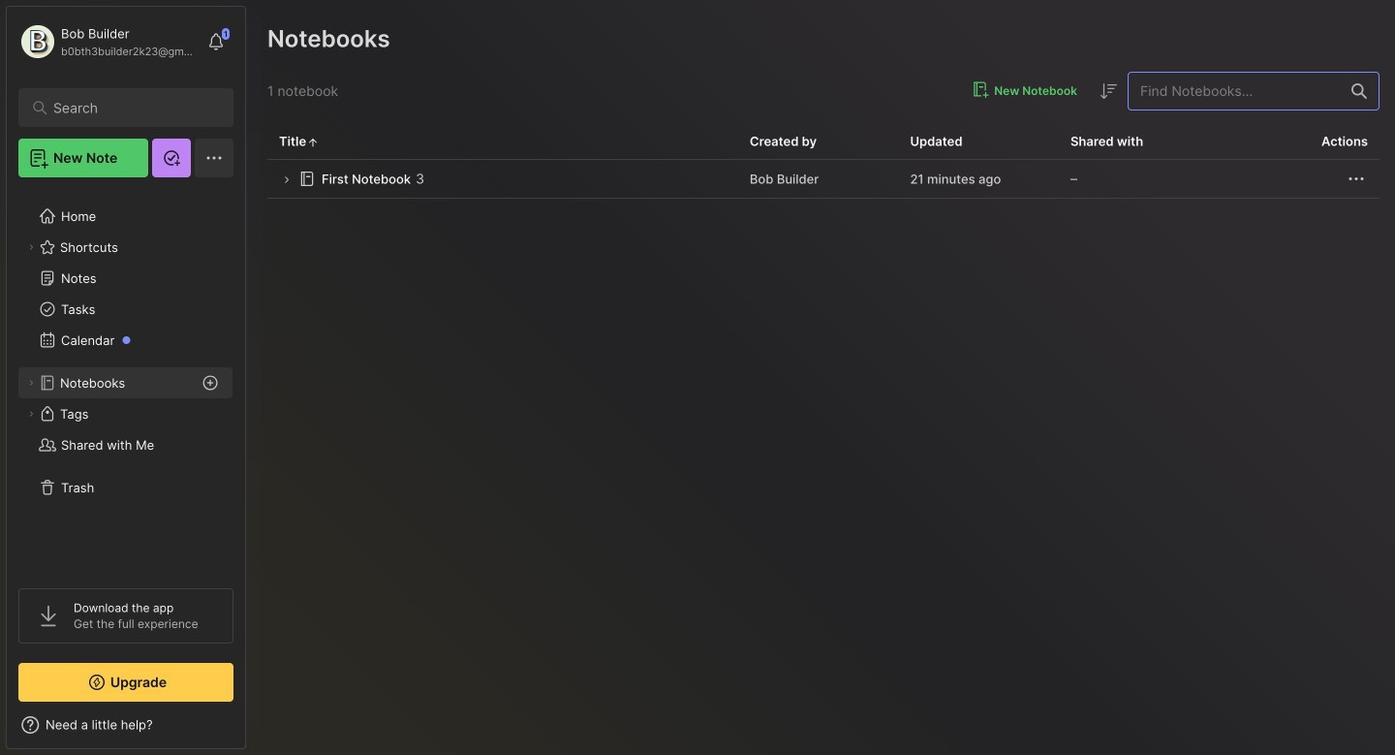 Task type: locate. For each thing, give the bounding box(es) containing it.
More actions field
[[1345, 167, 1369, 190]]

Find Notebooks… text field
[[1129, 75, 1341, 107]]

expand notebooks image
[[25, 377, 37, 389]]

Search text field
[[53, 99, 208, 117]]

None search field
[[53, 96, 208, 119]]

row
[[268, 160, 1380, 199]]

more actions image
[[1345, 167, 1369, 190]]

click to collapse image
[[245, 719, 259, 743]]

none search field inside main element
[[53, 96, 208, 119]]

main element
[[0, 0, 252, 755]]

Account field
[[18, 22, 198, 61]]

WHAT'S NEW field
[[7, 710, 245, 741]]

tree
[[7, 189, 245, 571]]



Task type: vqa. For each thing, say whether or not it's contained in the screenshot.
close 'image'
no



Task type: describe. For each thing, give the bounding box(es) containing it.
tree inside main element
[[7, 189, 245, 571]]

sort options image
[[1097, 79, 1121, 103]]

expand tags image
[[25, 408, 37, 420]]

Sort field
[[1097, 79, 1121, 103]]

arrow image
[[279, 173, 294, 187]]



